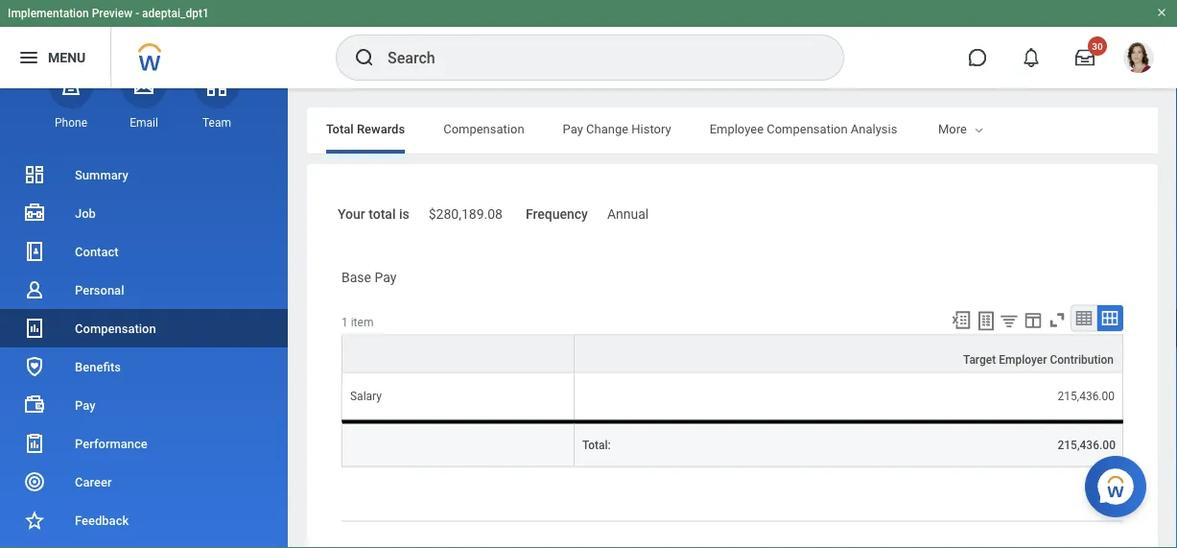 Task type: describe. For each thing, give the bounding box(es) containing it.
phone image
[[58, 75, 84, 98]]

implementation preview -   adeptai_dpt1
[[8, 7, 209, 20]]

-
[[135, 7, 139, 20]]

tab list containing total rewards
[[307, 108, 1178, 154]]

career image
[[23, 470, 46, 493]]

1 item
[[342, 315, 374, 329]]

pay link
[[0, 386, 288, 424]]

30
[[1093, 40, 1104, 52]]

job
[[75, 206, 96, 220]]

employee
[[710, 121, 764, 136]]

benefits link
[[0, 347, 288, 386]]

total
[[369, 206, 396, 222]]

rewards
[[357, 121, 405, 136]]

feedback link
[[0, 501, 288, 539]]

email button
[[122, 64, 166, 130]]

compensation inside list
[[75, 321, 156, 335]]

navigation pane region
[[0, 64, 288, 548]]

summary image
[[23, 163, 46, 186]]

performance
[[75, 436, 148, 451]]

one-
[[985, 121, 1011, 136]]

contact image
[[23, 240, 46, 263]]

analysis
[[851, 121, 898, 136]]

30 button
[[1064, 36, 1108, 79]]

target employer contribution
[[964, 353, 1114, 366]]

row containing total:
[[342, 420, 1124, 467]]

expand table image
[[1101, 309, 1120, 328]]

item
[[351, 315, 374, 329]]

career link
[[0, 463, 288, 501]]

target
[[964, 353, 997, 366]]

menu button
[[0, 27, 111, 88]]

change
[[586, 121, 629, 136]]

your total is
[[338, 206, 410, 222]]

export to worksheets image
[[975, 310, 998, 333]]

phone logan mcneil element
[[49, 115, 93, 130]]

total
[[326, 121, 354, 136]]

total rewards
[[326, 121, 405, 136]]

phone
[[55, 116, 87, 129]]

summary
[[75, 167, 128, 182]]

team link
[[195, 64, 239, 130]]

more
[[939, 121, 967, 136]]

215,436.00 for salary
[[1058, 389, 1115, 403]]

&
[[974, 121, 982, 136]]

profile logan mcneil image
[[1124, 42, 1155, 77]]

1
[[342, 315, 348, 329]]

menu banner
[[0, 0, 1178, 88]]

select to filter grid data image
[[999, 311, 1020, 331]]

bonus
[[936, 121, 971, 136]]

time
[[1011, 121, 1039, 136]]

notifications large image
[[1022, 48, 1041, 67]]

base pay
[[342, 269, 397, 285]]

base
[[342, 269, 371, 285]]

frequency element
[[608, 195, 649, 223]]

frequency
[[526, 206, 588, 222]]

feedback
[[75, 513, 129, 527]]

Search Workday  search field
[[388, 36, 804, 79]]

mail image
[[132, 75, 155, 98]]

payments
[[1042, 121, 1097, 136]]

adeptai_dpt1
[[142, 7, 209, 20]]

row containing salary
[[342, 373, 1124, 420]]

inbox large image
[[1076, 48, 1095, 67]]

1 horizontal spatial compensation
[[444, 121, 525, 136]]

215,436.00 for total:
[[1058, 438, 1116, 452]]

email logan mcneil element
[[122, 115, 166, 130]]



Task type: locate. For each thing, give the bounding box(es) containing it.
target employer contribution row
[[342, 335, 1124, 373]]

1 vertical spatial pay
[[375, 269, 397, 285]]

benefits image
[[23, 355, 46, 378]]

2 vertical spatial pay
[[75, 398, 96, 412]]

1 215,436.00 from the top
[[1058, 389, 1115, 403]]

performance link
[[0, 424, 288, 463]]

performance image
[[23, 432, 46, 455]]

team
[[203, 116, 231, 129]]

pay left change
[[563, 121, 583, 136]]

view team image
[[205, 75, 228, 98]]

feedback image
[[23, 509, 46, 532]]

your
[[338, 206, 365, 222]]

salary
[[350, 389, 382, 403]]

personal link
[[0, 271, 288, 309]]

pay for pay
[[75, 398, 96, 412]]

is
[[399, 206, 410, 222]]

cell
[[342, 420, 575, 467]]

1 horizontal spatial pay
[[375, 269, 397, 285]]

table image
[[1075, 309, 1094, 328]]

tab list
[[307, 108, 1178, 154]]

job link
[[0, 194, 288, 232]]

215,436.00
[[1058, 389, 1115, 403], [1058, 438, 1116, 452]]

1 vertical spatial 215,436.00
[[1058, 438, 1116, 452]]

pay
[[563, 121, 583, 136], [375, 269, 397, 285], [75, 398, 96, 412]]

menu
[[48, 50, 86, 65]]

compensation left analysis
[[767, 121, 848, 136]]

compensation
[[444, 121, 525, 136], [767, 121, 848, 136], [75, 321, 156, 335]]

personal image
[[23, 278, 46, 301]]

pay inside list
[[75, 398, 96, 412]]

2 215,436.00 from the top
[[1058, 438, 1116, 452]]

2 row from the top
[[342, 420, 1124, 467]]

contact
[[75, 244, 119, 259]]

pay down benefits
[[75, 398, 96, 412]]

pay image
[[23, 394, 46, 417]]

summary link
[[0, 155, 288, 194]]

0 horizontal spatial pay
[[75, 398, 96, 412]]

search image
[[353, 46, 376, 69]]

phone button
[[49, 64, 93, 130]]

0 vertical spatial 215,436.00
[[1058, 389, 1115, 403]]

justify image
[[17, 46, 40, 69]]

click to view/edit grid preferences image
[[1023, 310, 1044, 331]]

contact link
[[0, 232, 288, 271]]

pay change history
[[563, 121, 672, 136]]

employee compensation analysis
[[710, 121, 898, 136]]

fullscreen image
[[1047, 310, 1068, 331]]

history
[[632, 121, 672, 136]]

compensation link
[[0, 309, 288, 347]]

$280,189.08
[[429, 206, 503, 222]]

implementation
[[8, 7, 89, 20]]

compensation down personal
[[75, 321, 156, 335]]

target employer contribution button
[[575, 336, 1123, 372]]

benefits
[[75, 359, 121, 374]]

close environment banner image
[[1157, 7, 1168, 18]]

total:
[[583, 438, 611, 452]]

compensation image
[[23, 317, 46, 340]]

0 horizontal spatial compensation
[[75, 321, 156, 335]]

0 vertical spatial pay
[[563, 121, 583, 136]]

preview
[[92, 7, 133, 20]]

job image
[[23, 202, 46, 225]]

toolbar
[[943, 305, 1124, 335]]

list
[[0, 155, 288, 548]]

personal
[[75, 283, 124, 297]]

team logan mcneil element
[[195, 115, 239, 130]]

bonus & one-time payments
[[936, 121, 1097, 136]]

pay right the base
[[375, 269, 397, 285]]

email
[[130, 116, 158, 129]]

2 horizontal spatial compensation
[[767, 121, 848, 136]]

your total is element
[[429, 195, 503, 223]]

1 row from the top
[[342, 373, 1124, 420]]

row
[[342, 373, 1124, 420], [342, 420, 1124, 467]]

pay for pay change history
[[563, 121, 583, 136]]

pay inside 'tab list'
[[563, 121, 583, 136]]

annual
[[608, 206, 649, 222]]

contribution
[[1050, 353, 1114, 366]]

employer
[[999, 353, 1048, 366]]

reimbu
[[1136, 121, 1178, 136]]

career
[[75, 475, 112, 489]]

export to excel image
[[951, 310, 972, 331]]

2 horizontal spatial pay
[[563, 121, 583, 136]]

list containing summary
[[0, 155, 288, 548]]

compensation up 'your total is' element
[[444, 121, 525, 136]]



Task type: vqa. For each thing, say whether or not it's contained in the screenshot.
2nd list item from the bottom
no



